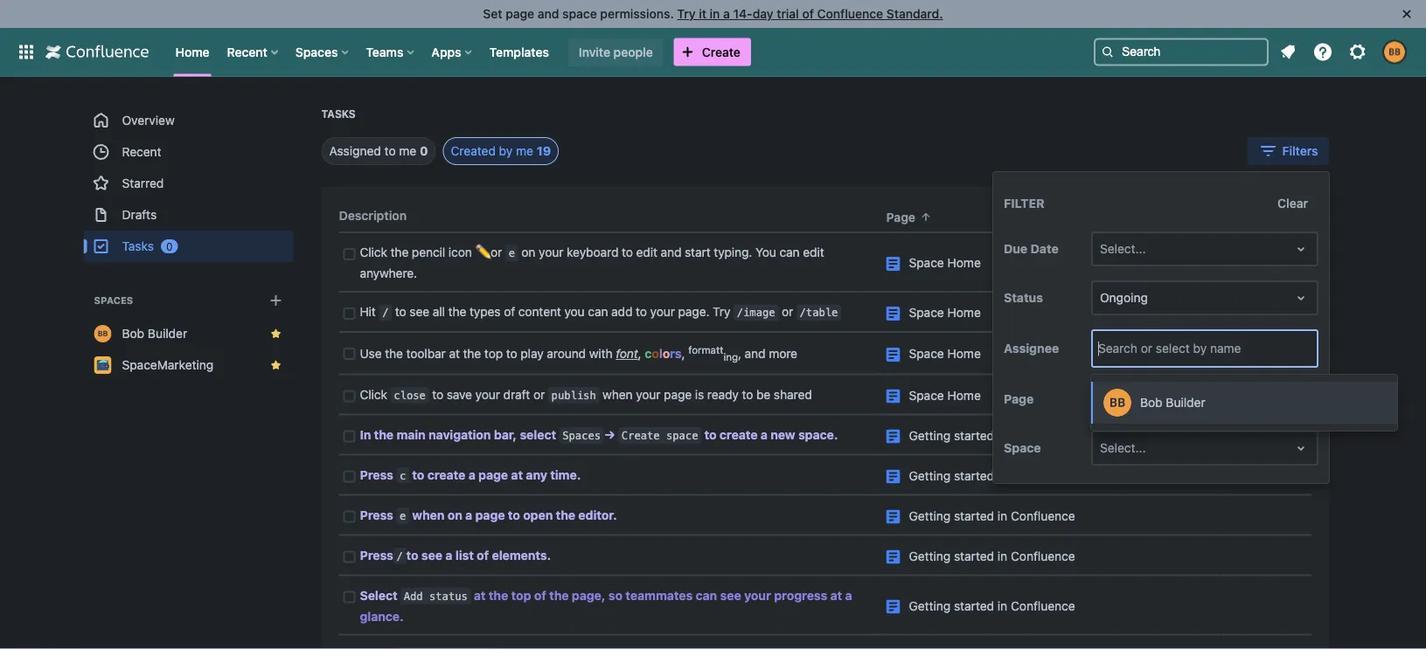 Task type: vqa. For each thing, say whether or not it's contained in the screenshot.
Apps at the left top of the page
yes



Task type: describe. For each thing, give the bounding box(es) containing it.
started for open
[[954, 509, 995, 523]]

apps
[[432, 45, 461, 59]]

1 started from the top
[[954, 429, 995, 443]]

recent link
[[84, 136, 293, 168]]

/ for press
[[397, 550, 403, 563]]

me for to
[[399, 144, 417, 158]]

to down main
[[412, 468, 425, 482]]

page,
[[572, 589, 606, 603]]

0 vertical spatial bob
[[122, 327, 144, 341]]

1 space home link from the top
[[909, 256, 981, 270]]

to down ready
[[705, 428, 717, 442]]

any
[[526, 468, 548, 482]]

in for →
[[998, 429, 1008, 443]]

ascending sorting icon page image
[[919, 210, 933, 224]]

with
[[589, 347, 613, 361]]

open image for page
[[1291, 389, 1312, 410]]

at inside use the toolbar at the top to play around with font , c o l o r s , formatt ing , and more
[[449, 347, 460, 361]]

top inside the at the top of the page, so teammates can see your progress at a glance.
[[511, 589, 531, 603]]

teammates
[[626, 589, 693, 603]]

6 page title icon image from the top
[[886, 470, 900, 484]]

press e when on a page to open the editor.
[[360, 508, 617, 523]]

a left "new"
[[761, 428, 768, 442]]

in for to see a list of elements.
[[998, 549, 1008, 564]]

1 vertical spatial on
[[448, 508, 463, 523]]

teams button
[[361, 38, 421, 66]]

c inside press c to create a page at any time.
[[400, 470, 406, 482]]

it
[[699, 7, 707, 21]]

your right save
[[476, 387, 500, 402]]

a left list
[[446, 548, 453, 563]]

in for at the top of the page, so teammates can see your progress at a glance.
[[998, 599, 1008, 614]]

keyboard
[[567, 245, 619, 260]]

7 page title icon image from the top
[[886, 510, 900, 524]]

0 horizontal spatial tasks
[[122, 239, 154, 254]]

in for when on a page to open the editor.
[[998, 509, 1008, 523]]

a inside the at the top of the page, so teammates can see your progress at a glance.
[[845, 589, 852, 603]]

page right set
[[506, 7, 535, 21]]

set page and space permissions. try it in a 14-day trial of confluence standard.
[[483, 7, 943, 21]]

to inside on your keyboard to edit and start typing. you can edit anywhere.
[[622, 245, 633, 260]]

add
[[612, 305, 633, 319]]

so
[[609, 589, 623, 603]]

0 vertical spatial try
[[677, 7, 696, 21]]

recent button
[[222, 38, 285, 66]]

1 horizontal spatial due
[[1231, 210, 1254, 225]]

1 edit from the left
[[636, 245, 658, 260]]

0 vertical spatial date
[[1258, 210, 1285, 225]]

space home for or
[[909, 306, 981, 320]]

unstar this space image for bob builder
[[269, 327, 283, 341]]

name
[[1211, 342, 1242, 356]]

1 horizontal spatial bob builder
[[1141, 396, 1206, 410]]

editor.
[[579, 508, 617, 523]]

confluence for →
[[1011, 429, 1076, 443]]

press for to see a list of elements.
[[360, 548, 394, 563]]

/ for hit
[[382, 307, 389, 319]]

1 vertical spatial when
[[412, 508, 445, 523]]

started for elements.
[[954, 549, 995, 564]]

a down press c to create a page at any time.
[[465, 508, 473, 523]]

trial
[[777, 7, 799, 21]]

unstar this space image for spacemarketing
[[269, 359, 283, 373]]

select... for space
[[1100, 441, 1146, 456]]

open
[[523, 508, 553, 523]]

s
[[675, 347, 682, 361]]

l
[[659, 347, 663, 361]]

top inside use the toolbar at the top to play around with font , c o l o r s , formatt ing , and more
[[485, 347, 503, 361]]

getting started in confluence for elements.
[[909, 549, 1076, 564]]

search image
[[1101, 45, 1115, 59]]

content
[[519, 305, 561, 319]]

open image for due date
[[1291, 239, 1312, 260]]

1 vertical spatial can
[[588, 305, 608, 319]]

spaces button
[[290, 38, 355, 66]]

use
[[360, 347, 382, 361]]

0 horizontal spatial builder
[[148, 327, 187, 341]]

1 horizontal spatial due date
[[1231, 210, 1285, 225]]

at right the progress
[[831, 589, 842, 603]]

bar,
[[494, 428, 517, 442]]

0 horizontal spatial space
[[563, 7, 597, 21]]

assigned to me 0
[[329, 144, 428, 158]]

9 page title icon image from the top
[[886, 600, 900, 614]]

2 o from the left
[[663, 347, 670, 361]]

start
[[685, 245, 711, 260]]

space home link for when your page is ready to be shared
[[909, 388, 981, 403]]

see inside the at the top of the page, so teammates can see your progress at a glance.
[[720, 589, 741, 603]]

8 page title icon image from the top
[[886, 551, 900, 565]]

more
[[769, 347, 798, 361]]

4 page title icon image from the top
[[886, 390, 900, 404]]

standard.
[[887, 7, 943, 21]]

navigation
[[429, 428, 491, 442]]

the left the page,
[[549, 589, 569, 603]]

search
[[1099, 342, 1138, 356]]

at the top of the page, so teammates can see your progress at a glance.
[[360, 589, 855, 624]]

filter
[[1004, 196, 1045, 211]]

3 , from the left
[[738, 347, 742, 361]]

shared
[[774, 387, 812, 402]]

getting for open
[[909, 509, 951, 523]]

to left open at the bottom left of the page
[[508, 508, 520, 523]]

1 horizontal spatial when
[[603, 387, 633, 402]]

invite
[[579, 45, 611, 59]]

or right /image
[[782, 305, 793, 319]]

space home for when your page is ready to be shared
[[909, 388, 981, 403]]

save
[[447, 387, 472, 402]]

starred
[[122, 176, 164, 191]]

can inside the at the top of the page, so teammates can see your progress at a glance.
[[696, 589, 717, 603]]

5 started from the top
[[954, 599, 995, 614]]

typing.
[[714, 245, 753, 260]]

main
[[397, 428, 426, 442]]

hit / to see all the types of content you can add to your page. try /image or /table
[[360, 305, 838, 319]]

be
[[757, 387, 771, 402]]

the right all
[[448, 305, 467, 319]]

add
[[404, 590, 423, 603]]

0 horizontal spatial due
[[1004, 242, 1028, 256]]

on inside on your keyboard to edit and start typing. you can edit anywhere.
[[522, 245, 536, 260]]

filters button
[[1248, 137, 1329, 165]]

assignee
[[1004, 342, 1059, 356]]

ing
[[724, 352, 738, 364]]

the right open at the bottom left of the page
[[556, 508, 576, 523]]

draft
[[503, 387, 530, 402]]

group containing overview
[[84, 105, 293, 262]]

the right use
[[385, 347, 403, 361]]

0 inside group
[[166, 241, 173, 253]]

is
[[695, 387, 704, 402]]

0 vertical spatial bob builder
[[122, 327, 187, 341]]

toolbar
[[406, 347, 446, 361]]

confluence for to create a page at any time.
[[1011, 469, 1076, 483]]

1 getting started in confluence from the top
[[909, 429, 1076, 443]]

to left be
[[742, 387, 753, 402]]

drafts link
[[84, 199, 293, 231]]

at left any
[[511, 468, 523, 482]]

close
[[394, 389, 426, 402]]

1 horizontal spatial page
[[1004, 392, 1034, 407]]

created by me 19
[[451, 144, 551, 158]]

filters
[[1283, 144, 1319, 158]]

c inside use the toolbar at the top to play around with font , c o l o r s , formatt ing , and more
[[645, 347, 652, 361]]

5 getting started in confluence from the top
[[909, 599, 1076, 614]]

space home for ,
[[909, 347, 981, 361]]

due date element
[[1092, 232, 1319, 267]]

your left page.
[[650, 305, 675, 319]]

3 page title icon image from the top
[[886, 348, 900, 362]]

apps button
[[426, 38, 479, 66]]

page down press c to create a page at any time.
[[475, 508, 505, 523]]

2 page title icon image from the top
[[886, 307, 900, 321]]

you
[[756, 245, 777, 260]]

ongoing
[[1100, 291, 1148, 305]]

starred link
[[84, 168, 293, 199]]

a down navigation
[[469, 468, 476, 482]]

5 getting started in confluence link from the top
[[909, 599, 1076, 614]]

1 vertical spatial by
[[1194, 342, 1207, 356]]

e inside 'click the pencil icon ✏️ or e'
[[509, 247, 515, 260]]

drafts
[[122, 208, 157, 222]]

Search field
[[1094, 38, 1269, 66]]

2 , from the left
[[682, 347, 685, 361]]

your inside the at the top of the page, so teammates can see your progress at a glance.
[[744, 589, 771, 603]]

getting started in confluence for open
[[909, 509, 1076, 523]]

all
[[433, 305, 445, 319]]

to right the add at the top left of the page
[[636, 305, 647, 319]]

home link
[[170, 38, 215, 66]]

recent inside recent link
[[122, 145, 161, 159]]

to up 'select add status'
[[406, 548, 419, 563]]

open image for select...
[[1291, 438, 1312, 459]]

bob builder link
[[84, 318, 293, 350]]

click for the
[[360, 245, 387, 260]]

1 horizontal spatial create
[[720, 428, 758, 442]]

space for or
[[909, 306, 944, 320]]

description
[[339, 209, 407, 223]]

19
[[537, 144, 551, 158]]

see for a
[[422, 548, 443, 563]]

publish
[[552, 389, 596, 402]]

icon
[[449, 245, 472, 260]]

elements.
[[492, 548, 551, 563]]

space home link for or
[[909, 306, 981, 320]]

1 vertical spatial select
[[520, 428, 556, 442]]

font
[[616, 347, 638, 361]]

/image
[[737, 307, 775, 319]]



Task type: locate. For each thing, give the bounding box(es) containing it.
1 vertical spatial press
[[360, 508, 394, 523]]

0 horizontal spatial due date
[[1004, 242, 1059, 256]]

the up the anywhere.
[[391, 245, 409, 260]]

see left all
[[410, 305, 430, 319]]

select... up ongoing
[[1100, 242, 1146, 256]]

3 space home link from the top
[[909, 347, 981, 361]]

/ inside press / to see a list of elements.
[[397, 550, 403, 563]]

to left 'play'
[[506, 347, 517, 361]]

0 left created
[[420, 144, 428, 158]]

builder up spacemarketing
[[148, 327, 187, 341]]

0 vertical spatial c
[[645, 347, 652, 361]]

2 click from the top
[[360, 387, 387, 402]]

select right the bar,
[[520, 428, 556, 442]]

select left name
[[1156, 342, 1190, 356]]

c left the l
[[645, 347, 652, 361]]

e up press / to see a list of elements.
[[400, 510, 406, 523]]

list
[[456, 548, 474, 563]]

or right draft
[[534, 387, 545, 402]]

the
[[391, 245, 409, 260], [448, 305, 467, 319], [385, 347, 403, 361], [463, 347, 481, 361], [374, 428, 394, 442], [556, 508, 576, 523], [489, 589, 508, 603], [549, 589, 569, 603]]

open image
[[1291, 288, 1312, 309], [1291, 438, 1312, 459]]

clear
[[1278, 196, 1309, 211]]

banner
[[0, 28, 1427, 77]]

status
[[429, 590, 468, 603]]

1 horizontal spatial e
[[509, 247, 515, 260]]

by left name
[[1194, 342, 1207, 356]]

by right created
[[499, 144, 513, 158]]

select
[[1156, 342, 1190, 356], [520, 428, 556, 442]]

open image inside status element
[[1291, 288, 1312, 309]]

on
[[522, 245, 536, 260], [448, 508, 463, 523]]

0 horizontal spatial /
[[382, 307, 389, 319]]

try
[[677, 7, 696, 21], [713, 305, 731, 319]]

and inside use the toolbar at the top to play around with font , c o l o r s , formatt ing , and more
[[745, 347, 766, 361]]

confluence for at the top of the page, so teammates can see your progress at a glance.
[[1011, 599, 1076, 614]]

tasks down drafts
[[122, 239, 154, 254]]

your left the progress
[[744, 589, 771, 603]]

invite people
[[579, 45, 653, 59]]

of
[[802, 7, 814, 21], [504, 305, 515, 319], [477, 548, 489, 563], [534, 589, 546, 603]]

2 me from the left
[[516, 144, 534, 158]]

0 down drafts link
[[166, 241, 173, 253]]

getting started in confluence for any
[[909, 469, 1076, 483]]

or right ✏️
[[491, 245, 502, 260]]

1 horizontal spatial create
[[702, 45, 741, 59]]

2 getting from the top
[[909, 469, 951, 483]]

e inside press e when on a page to open the editor.
[[400, 510, 406, 523]]

appswitcher icon image
[[16, 42, 37, 63]]

create a space image
[[265, 290, 286, 311]]

1 unstar this space image from the top
[[269, 327, 283, 341]]

2 space home link from the top
[[909, 306, 981, 320]]

0 vertical spatial and
[[538, 7, 559, 21]]

0 vertical spatial open image
[[1291, 288, 1312, 309]]

2 vertical spatial select...
[[1100, 441, 1146, 456]]

settings icon image
[[1348, 42, 1369, 63]]

select add status
[[360, 589, 468, 603]]

templates link
[[484, 38, 554, 66]]

pencil
[[412, 245, 445, 260]]

1 vertical spatial spaces
[[94, 295, 133, 307]]

2 vertical spatial spaces
[[563, 429, 601, 442]]

open image for ongoing
[[1291, 288, 1312, 309]]

time.
[[550, 468, 581, 482]]

0 vertical spatial select...
[[1100, 242, 1146, 256]]

select... for due date
[[1100, 242, 1146, 256]]

0 horizontal spatial and
[[538, 7, 559, 21]]

0 vertical spatial /
[[382, 307, 389, 319]]

space for when your page is ready to be shared
[[909, 388, 944, 403]]

2 vertical spatial press
[[360, 548, 394, 563]]

0 horizontal spatial spaces
[[94, 295, 133, 307]]

space
[[909, 256, 944, 270], [909, 306, 944, 320], [909, 347, 944, 361], [909, 388, 944, 403], [1004, 441, 1041, 456]]

1 vertical spatial due date
[[1004, 242, 1059, 256]]

bob builder up spacemarketing
[[122, 327, 187, 341]]

create down ready
[[720, 428, 758, 442]]

1 horizontal spatial ,
[[682, 347, 685, 361]]

1 vertical spatial unstar this space image
[[269, 359, 283, 373]]

/ up 'select add status'
[[397, 550, 403, 563]]

0 vertical spatial spaces
[[295, 45, 338, 59]]

overview
[[122, 113, 175, 128]]

0 vertical spatial space
[[563, 7, 597, 21]]

3 started from the top
[[954, 509, 995, 523]]

0 vertical spatial page
[[886, 210, 916, 225]]

spaces inside popup button
[[295, 45, 338, 59]]

when
[[603, 387, 633, 402], [412, 508, 445, 523]]

/ inside hit / to see all the types of content you can add to your page. try /image or /table
[[382, 307, 389, 319]]

search or select by name
[[1099, 342, 1242, 356]]

1 me from the left
[[399, 144, 417, 158]]

overview link
[[84, 105, 293, 136]]

getting
[[909, 429, 951, 443], [909, 469, 951, 483], [909, 509, 951, 523], [909, 549, 951, 564], [909, 599, 951, 614]]

recent inside recent popup button
[[227, 45, 268, 59]]

1 getting from the top
[[909, 429, 951, 443]]

your down the l
[[636, 387, 661, 402]]

getting for elements.
[[909, 549, 951, 564]]

press
[[360, 468, 394, 482], [360, 508, 394, 523], [360, 548, 394, 563]]

of right types
[[504, 305, 515, 319]]

the down elements.
[[489, 589, 508, 603]]

1 horizontal spatial recent
[[227, 45, 268, 59]]

0 vertical spatial due date
[[1231, 210, 1285, 225]]

templates
[[489, 45, 549, 59]]

2 started from the top
[[954, 469, 995, 483]]

c down main
[[400, 470, 406, 482]]

bob up spacemarketing
[[122, 327, 144, 341]]

status element
[[1092, 281, 1319, 316]]

getting for any
[[909, 469, 951, 483]]

bob builder image
[[1104, 389, 1132, 417]]

1 select... from the top
[[1100, 242, 1146, 256]]

1 vertical spatial bob builder
[[1141, 396, 1206, 410]]

your inside on your keyboard to edit and start typing. you can edit anywhere.
[[539, 245, 564, 260]]

and right ing
[[745, 347, 766, 361]]

around
[[547, 347, 586, 361]]

press for when on a page to open the editor.
[[360, 508, 394, 523]]

, right formatt
[[738, 347, 742, 361]]

of right trial
[[802, 7, 814, 21]]

click for close
[[360, 387, 387, 402]]

create down navigation
[[427, 468, 466, 482]]

1 vertical spatial 0
[[166, 241, 173, 253]]

1 click from the top
[[360, 245, 387, 260]]

recent right home link at the top left
[[227, 45, 268, 59]]

due down filter
[[1004, 242, 1028, 256]]

3 select... from the top
[[1100, 441, 1146, 456]]

assigned
[[329, 144, 381, 158]]

see left the progress
[[720, 589, 741, 603]]

1 horizontal spatial space
[[666, 429, 698, 442]]

and inside on your keyboard to edit and start typing. you can edit anywhere.
[[661, 245, 682, 260]]

when up press / to see a list of elements.
[[412, 508, 445, 523]]

1 open image from the top
[[1291, 239, 1312, 260]]

getting started in confluence link for any
[[909, 469, 1076, 483]]

1 vertical spatial create
[[427, 468, 466, 482]]

o left s
[[663, 347, 670, 361]]

getting started in confluence
[[909, 429, 1076, 443], [909, 469, 1076, 483], [909, 509, 1076, 523], [909, 549, 1076, 564], [909, 599, 1076, 614]]

confluence image
[[45, 42, 149, 63], [45, 42, 149, 63]]

spacemarketing
[[122, 358, 214, 373]]

2 open image from the top
[[1291, 438, 1312, 459]]

at right toolbar
[[449, 347, 460, 361]]

of right list
[[477, 548, 489, 563]]

2 unstar this space image from the top
[[269, 359, 283, 373]]

select... inside due date element
[[1100, 242, 1146, 256]]

1 vertical spatial /
[[397, 550, 403, 563]]

1 horizontal spatial builder
[[1166, 396, 1206, 410]]

Search or select by name text field
[[1099, 340, 1102, 358]]

1 vertical spatial click
[[360, 387, 387, 402]]

0 vertical spatial see
[[410, 305, 430, 319]]

spaces up the bob builder link
[[94, 295, 133, 307]]

1 vertical spatial builder
[[1166, 396, 1206, 410]]

1 horizontal spatial spaces
[[295, 45, 338, 59]]

0 vertical spatial tasks
[[321, 108, 356, 120]]

, right r
[[682, 347, 685, 361]]

ascending sorting icon date image
[[1289, 210, 1303, 224]]

progress
[[774, 589, 828, 603]]

in
[[710, 7, 720, 21], [998, 429, 1008, 443], [998, 469, 1008, 483], [998, 509, 1008, 523], [998, 549, 1008, 564], [998, 599, 1008, 614]]

confluence for to see a list of elements.
[[1011, 549, 1076, 564]]

0 vertical spatial recent
[[227, 45, 268, 59]]

1 getting started in confluence link from the top
[[909, 429, 1076, 443]]

glance.
[[360, 610, 404, 624]]

to
[[385, 144, 396, 158], [622, 245, 633, 260], [395, 305, 406, 319], [636, 305, 647, 319], [506, 347, 517, 361], [432, 387, 443, 402], [742, 387, 753, 402], [705, 428, 717, 442], [412, 468, 425, 482], [508, 508, 520, 523], [406, 548, 419, 563]]

to left save
[[432, 387, 443, 402]]

spacemarketing link
[[84, 350, 293, 381]]

getting started in confluence link
[[909, 429, 1076, 443], [909, 469, 1076, 483], [909, 509, 1076, 523], [909, 549, 1076, 564], [909, 599, 1076, 614]]

global element
[[10, 28, 1091, 77]]

1 page title icon image from the top
[[886, 257, 900, 271]]

unstar this space image inside spacemarketing "link"
[[269, 359, 283, 373]]

1 horizontal spatial bob
[[1141, 396, 1163, 410]]

and left start
[[661, 245, 682, 260]]

0 vertical spatial click
[[360, 245, 387, 260]]

space
[[563, 7, 597, 21], [666, 429, 698, 442]]

1 vertical spatial due
[[1004, 242, 1028, 256]]

page.
[[678, 305, 710, 319]]

select... for page
[[1100, 392, 1146, 407]]

in for to create a page at any time.
[[998, 469, 1008, 483]]

when up →
[[603, 387, 633, 402]]

1 open image from the top
[[1291, 288, 1312, 309]]

0 vertical spatial top
[[485, 347, 503, 361]]

edit right you
[[803, 245, 824, 260]]

to right the hit at the left top
[[395, 305, 406, 319]]

people
[[614, 45, 653, 59]]

to inside use the toolbar at the top to play around with font , c o l o r s , formatt ing , and more
[[506, 347, 517, 361]]

day
[[753, 7, 774, 21]]

0 vertical spatial 0
[[420, 144, 428, 158]]

page down assignee
[[1004, 392, 1034, 407]]

1 vertical spatial try
[[713, 305, 731, 319]]

notification icon image
[[1278, 42, 1299, 63]]

2 edit from the left
[[803, 245, 824, 260]]

1 vertical spatial bob
[[1141, 396, 1163, 410]]

on right ✏️
[[522, 245, 536, 260]]

2 press from the top
[[360, 508, 394, 523]]

0 inside tab list
[[420, 144, 428, 158]]

confluence for when on a page to open the editor.
[[1011, 509, 1076, 523]]

click up the anywhere.
[[360, 245, 387, 260]]

1 vertical spatial and
[[661, 245, 682, 260]]

0 vertical spatial create
[[720, 428, 758, 442]]

see for all
[[410, 305, 430, 319]]

due date left ascending sorting icon date
[[1231, 210, 1285, 225]]

teams
[[366, 45, 404, 59]]

ready
[[707, 387, 739, 402]]

create inside dropdown button
[[702, 45, 741, 59]]

3 space home from the top
[[909, 347, 981, 361]]

click the pencil icon ✏️ or e
[[360, 245, 515, 260]]

0 vertical spatial create
[[702, 45, 741, 59]]

1 vertical spatial e
[[400, 510, 406, 523]]

, left the l
[[638, 347, 642, 361]]

0 horizontal spatial bob builder
[[122, 327, 187, 341]]

date down filter
[[1031, 242, 1059, 256]]

close image
[[1397, 3, 1418, 24]]

to inside tab list
[[385, 144, 396, 158]]

0 vertical spatial unstar this space image
[[269, 327, 283, 341]]

bob right "bob builder" icon
[[1141, 396, 1163, 410]]

page up press e when on a page to open the editor.
[[479, 468, 508, 482]]

3 getting from the top
[[909, 509, 951, 523]]

new
[[771, 428, 796, 442]]

select... down "bob builder" icon
[[1100, 441, 1146, 456]]

hit
[[360, 305, 376, 319]]

recent
[[227, 45, 268, 59], [122, 145, 161, 159]]

spaces right recent popup button
[[295, 45, 338, 59]]

open image inside due date element
[[1291, 239, 1312, 260]]

1 vertical spatial tasks
[[122, 239, 154, 254]]

you
[[565, 305, 585, 319]]

1 horizontal spatial date
[[1258, 210, 1285, 225]]

or right "search" on the right bottom
[[1141, 342, 1153, 356]]

3 getting started in confluence from the top
[[909, 509, 1076, 523]]

o left r
[[652, 347, 659, 361]]

home inside home link
[[175, 45, 210, 59]]

1 vertical spatial create
[[622, 429, 660, 442]]

0 vertical spatial when
[[603, 387, 633, 402]]

0
[[420, 144, 428, 158], [166, 241, 173, 253]]

space up invite
[[563, 7, 597, 21]]

home for on your keyboard to edit and start typing. you can edit anywhere.
[[948, 256, 981, 270]]

bob
[[122, 327, 144, 341], [1141, 396, 1163, 410]]

0 vertical spatial by
[[499, 144, 513, 158]]

group
[[84, 105, 293, 262]]

unstar this space image
[[269, 327, 283, 341], [269, 359, 283, 373]]

0 horizontal spatial bob
[[122, 327, 144, 341]]

the right in
[[374, 428, 394, 442]]

2 space home from the top
[[909, 306, 981, 320]]

3 getting started in confluence link from the top
[[909, 509, 1076, 523]]

press for to create a page at any time.
[[360, 468, 394, 482]]

1 horizontal spatial me
[[516, 144, 534, 158]]

spaces inside in the main navigation bar, select spaces → create space to create a new space.
[[563, 429, 601, 442]]

5 getting from the top
[[909, 599, 951, 614]]

5 page title icon image from the top
[[886, 430, 900, 444]]

spaces
[[295, 45, 338, 59], [94, 295, 133, 307], [563, 429, 601, 442]]

space for ,
[[909, 347, 944, 361]]

o
[[652, 347, 659, 361], [663, 347, 670, 361]]

tasks up assigned
[[321, 108, 356, 120]]

press c to create a page at any time.
[[360, 468, 581, 482]]

0 vertical spatial press
[[360, 468, 394, 482]]

recent up starred
[[122, 145, 161, 159]]

0 horizontal spatial can
[[588, 305, 608, 319]]

1 , from the left
[[638, 347, 642, 361]]

or
[[491, 245, 502, 260], [782, 305, 793, 319], [1141, 342, 1153, 356], [534, 387, 545, 402]]

e right ✏️
[[509, 247, 515, 260]]

1 horizontal spatial select
[[1156, 342, 1190, 356]]

use the toolbar at the top to play around with font , c o l o r s , formatt ing , and more
[[360, 344, 798, 364]]

1 horizontal spatial 0
[[420, 144, 428, 158]]

1 vertical spatial space
[[666, 429, 698, 442]]

status
[[1004, 291, 1044, 305]]

2 open image from the top
[[1291, 389, 1312, 410]]

0 horizontal spatial c
[[400, 470, 406, 482]]

1 vertical spatial see
[[422, 548, 443, 563]]

1 vertical spatial date
[[1031, 242, 1059, 256]]

set
[[483, 7, 503, 21]]

4 started from the top
[[954, 549, 995, 564]]

1 vertical spatial select...
[[1100, 392, 1146, 407]]

space inside in the main navigation bar, select spaces → create space to create a new space.
[[666, 429, 698, 442]]

,
[[638, 347, 642, 361], [682, 347, 685, 361], [738, 347, 742, 361]]

open image
[[1291, 239, 1312, 260], [1291, 389, 1312, 410]]

create right →
[[622, 429, 660, 442]]

edit left start
[[636, 245, 658, 260]]

1 o from the left
[[652, 347, 659, 361]]

3 press from the top
[[360, 548, 394, 563]]

of inside the at the top of the page, so teammates can see your progress at a glance.
[[534, 589, 546, 603]]

0 vertical spatial open image
[[1291, 239, 1312, 260]]

of down elements.
[[534, 589, 546, 603]]

page
[[506, 7, 535, 21], [664, 387, 692, 402], [479, 468, 508, 482], [475, 508, 505, 523]]

page left is
[[664, 387, 692, 402]]

getting started in confluence link for open
[[909, 509, 1076, 523]]

space home link
[[909, 256, 981, 270], [909, 306, 981, 320], [909, 347, 981, 361], [909, 388, 981, 403]]

0 horizontal spatial top
[[485, 347, 503, 361]]

select
[[360, 589, 398, 603]]

a left the 14-
[[723, 7, 730, 21]]

spaces left →
[[563, 429, 601, 442]]

4 getting from the top
[[909, 549, 951, 564]]

/ right the hit at the left top
[[382, 307, 389, 319]]

0 vertical spatial select
[[1156, 342, 1190, 356]]

and up global element
[[538, 7, 559, 21]]

home for ,
[[948, 347, 981, 361]]

banner containing home
[[0, 28, 1427, 77]]

click close to save your draft or publish when your page is ready to be shared
[[360, 387, 812, 402]]

a right the progress
[[845, 589, 852, 603]]

1 horizontal spatial try
[[713, 305, 731, 319]]

to right assigned
[[385, 144, 396, 158]]

help icon image
[[1313, 42, 1334, 63]]

4 space home link from the top
[[909, 388, 981, 403]]

2 vertical spatial see
[[720, 589, 741, 603]]

me left '19'
[[516, 144, 534, 158]]

started
[[954, 429, 995, 443], [954, 469, 995, 483], [954, 509, 995, 523], [954, 549, 995, 564], [954, 599, 995, 614]]

to right keyboard
[[622, 245, 633, 260]]

0 horizontal spatial page
[[886, 210, 916, 225]]

click left close
[[360, 387, 387, 402]]

0 horizontal spatial recent
[[122, 145, 161, 159]]

4 getting started in confluence link from the top
[[909, 549, 1076, 564]]

date left ascending sorting icon date
[[1258, 210, 1285, 225]]

1 press from the top
[[360, 468, 394, 482]]

2 select... from the top
[[1100, 392, 1146, 407]]

2 getting started in confluence link from the top
[[909, 469, 1076, 483]]

home for to see all the types of content you can add to your page. try
[[948, 306, 981, 320]]

create down set page and space permissions. try it in a 14-day trial of confluence standard.
[[702, 45, 741, 59]]

getting started in confluence link for elements.
[[909, 549, 1076, 564]]

1 vertical spatial c
[[400, 470, 406, 482]]

2 horizontal spatial can
[[780, 245, 800, 260]]

/table
[[800, 307, 838, 319]]

2 horizontal spatial ,
[[738, 347, 742, 361]]

0 vertical spatial due
[[1231, 210, 1254, 225]]

me for by
[[516, 144, 534, 158]]

1 horizontal spatial /
[[397, 550, 403, 563]]

clear button
[[1268, 190, 1319, 218]]

1 horizontal spatial c
[[645, 347, 652, 361]]

4 getting started in confluence from the top
[[909, 549, 1076, 564]]

14-
[[733, 7, 753, 21]]

4 space home from the top
[[909, 388, 981, 403]]

0 horizontal spatial ,
[[638, 347, 642, 361]]

1 vertical spatial recent
[[122, 145, 161, 159]]

page title icon image
[[886, 257, 900, 271], [886, 307, 900, 321], [886, 348, 900, 362], [886, 390, 900, 404], [886, 430, 900, 444], [886, 470, 900, 484], [886, 510, 900, 524], [886, 551, 900, 565], [886, 600, 900, 614]]

can inside on your keyboard to edit and start typing. you can edit anywhere.
[[780, 245, 800, 260]]

tab list containing assigned to me
[[300, 137, 559, 165]]

0 horizontal spatial select
[[520, 428, 556, 442]]

at right status
[[474, 589, 486, 603]]

e
[[509, 247, 515, 260], [400, 510, 406, 523]]

due date
[[1231, 210, 1285, 225], [1004, 242, 1059, 256]]

top left 'play'
[[485, 347, 503, 361]]

/
[[382, 307, 389, 319], [397, 550, 403, 563]]

formatt
[[689, 344, 724, 356]]

create inside in the main navigation bar, select spaces → create space to create a new space.
[[622, 429, 660, 442]]

0 horizontal spatial date
[[1031, 242, 1059, 256]]

started for any
[[954, 469, 995, 483]]

0 horizontal spatial when
[[412, 508, 445, 523]]

space down is
[[666, 429, 698, 442]]

your left keyboard
[[539, 245, 564, 260]]

2 getting started in confluence from the top
[[909, 469, 1076, 483]]

0 horizontal spatial e
[[400, 510, 406, 523]]

tab list
[[300, 137, 559, 165]]

home for to save your draft or
[[948, 388, 981, 403]]

unstar this space image inside the bob builder link
[[269, 327, 283, 341]]

1 space home from the top
[[909, 256, 981, 270]]

0 horizontal spatial on
[[448, 508, 463, 523]]

→
[[604, 428, 616, 442]]

✏️
[[475, 245, 488, 260]]

space home link for ,
[[909, 347, 981, 361]]

1 horizontal spatial on
[[522, 245, 536, 260]]

at
[[449, 347, 460, 361], [511, 468, 523, 482], [474, 589, 486, 603], [831, 589, 842, 603]]

and
[[538, 7, 559, 21], [661, 245, 682, 260], [745, 347, 766, 361]]

try left the it
[[677, 7, 696, 21]]

builder down search or select by name
[[1166, 396, 1206, 410]]

in the main navigation bar, select spaces → create space to create a new space.
[[360, 428, 838, 442]]

anywhere.
[[360, 266, 417, 281]]

the up save
[[463, 347, 481, 361]]

types
[[470, 305, 501, 319]]

try it in a 14-day trial of confluence standard. link
[[677, 7, 943, 21]]

try right page.
[[713, 305, 731, 319]]

1 horizontal spatial by
[[1194, 342, 1207, 356]]

create button
[[674, 38, 751, 66]]

due up due date element
[[1231, 210, 1254, 225]]

date
[[1258, 210, 1285, 225], [1031, 242, 1059, 256]]

0 vertical spatial on
[[522, 245, 536, 260]]

0 horizontal spatial by
[[499, 144, 513, 158]]

bob builder down search or select by name
[[1141, 396, 1206, 410]]



